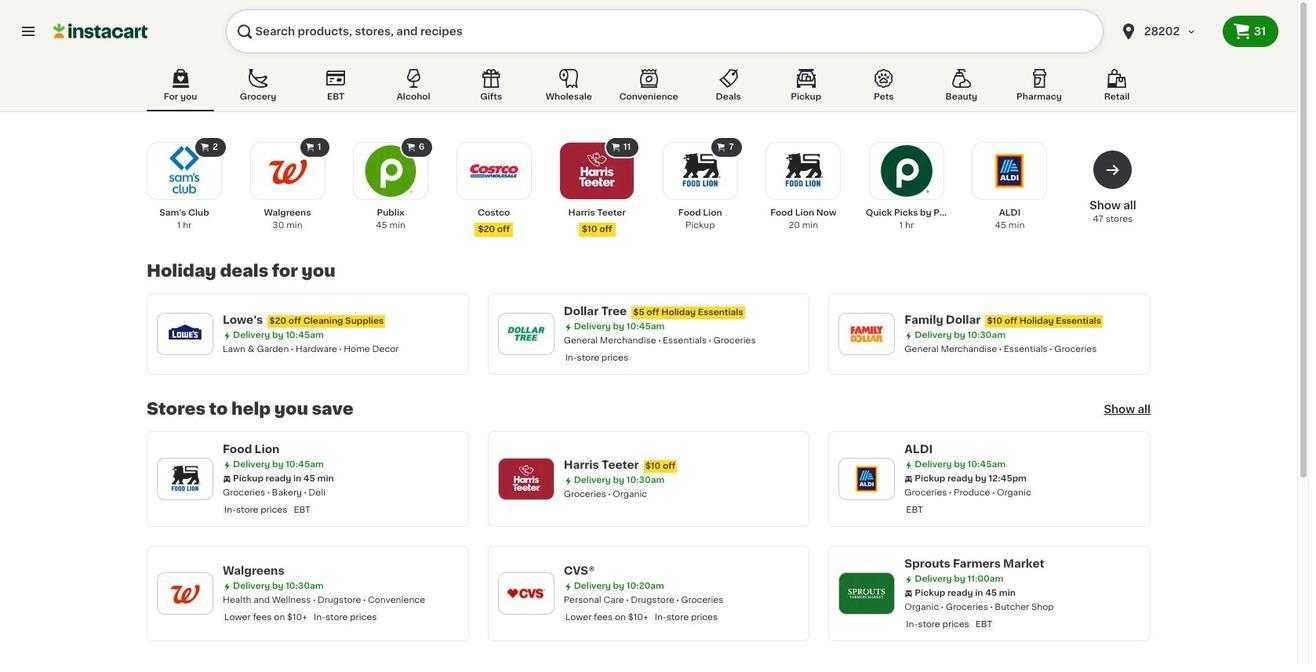 Task type: locate. For each thing, give the bounding box(es) containing it.
in up bakery
[[293, 475, 301, 483]]

0 horizontal spatial $10+
[[287, 613, 308, 622]]

1 horizontal spatial general merchandise essentials groceries
[[905, 345, 1097, 354]]

0 vertical spatial all
[[1123, 200, 1136, 211]]

pickup down food lion image
[[686, 221, 715, 230]]

lion inside food lion pickup
[[703, 209, 722, 217]]

show inside show all 47 stores
[[1090, 200, 1121, 211]]

1 horizontal spatial fees
[[594, 613, 613, 622]]

publix right picks
[[934, 209, 961, 217]]

0 vertical spatial in
[[293, 475, 301, 483]]

store down the organic groceries butcher shop
[[918, 620, 940, 629]]

1 vertical spatial aldi
[[905, 444, 933, 455]]

to
[[209, 401, 228, 417]]

tab panel containing holiday deals for you
[[139, 136, 1159, 642]]

lowe's $20 off cleaning supplies
[[223, 315, 384, 326]]

1 horizontal spatial lion
[[703, 209, 722, 217]]

1 lower fees on $10+ in-store prices from the left
[[224, 613, 377, 622]]

2 vertical spatial $10
[[645, 462, 661, 471]]

$20 up garden
[[269, 317, 286, 326]]

0 horizontal spatial lion
[[255, 444, 280, 455]]

walgreens image
[[261, 144, 314, 198]]

delivery up groceries organic
[[574, 476, 611, 485]]

ebt inside button
[[327, 93, 345, 101]]

walgreens for walgreens
[[223, 566, 284, 577]]

0 horizontal spatial delivery by 10:30am
[[233, 582, 324, 591]]

$10 down harris teeter image
[[582, 225, 597, 234]]

0 vertical spatial $10
[[582, 225, 597, 234]]

0 horizontal spatial pickup ready in 45 min
[[233, 475, 334, 483]]

harris teeter $10 off down harris teeter image
[[568, 209, 626, 234]]

stores to help you save
[[147, 401, 353, 417]]

fees for cvs®
[[594, 613, 613, 622]]

pickup up groceries bakery deli on the bottom left
[[233, 475, 264, 483]]

2 horizontal spatial holiday
[[1019, 317, 1054, 326]]

hr inside sam's club 1 hr
[[183, 221, 192, 230]]

10:30am for teeter
[[627, 476, 665, 485]]

all for show all
[[1138, 404, 1151, 415]]

None search field
[[226, 9, 1103, 53]]

min up the deli
[[317, 475, 334, 483]]

2 on from the left
[[615, 613, 626, 622]]

ebt down the deli
[[294, 506, 311, 515]]

food for food lion
[[223, 444, 252, 455]]

convenience button
[[613, 66, 684, 111]]

lower
[[224, 613, 251, 622], [565, 613, 592, 622]]

1 horizontal spatial organic
[[905, 603, 939, 612]]

lion down food lion image
[[703, 209, 722, 217]]

butcher
[[995, 603, 1029, 612]]

drugstore down 10:20am
[[631, 596, 674, 605]]

$20
[[478, 225, 495, 234], [269, 317, 286, 326]]

10:45am for pickup ready by 12:45pm
[[968, 460, 1006, 469]]

you
[[180, 93, 197, 101], [302, 263, 335, 279], [274, 401, 308, 417]]

1 $10+ from the left
[[287, 613, 308, 622]]

in- right "dollar tree logo"
[[565, 354, 577, 362]]

2 $10+ from the left
[[628, 613, 648, 622]]

pickup ready in 45 min
[[233, 475, 334, 483], [915, 589, 1016, 598]]

store down health and wellness drugstore convenience
[[326, 613, 348, 622]]

0 horizontal spatial merchandise
[[600, 337, 656, 345]]

food down food lion image
[[678, 209, 701, 217]]

lower for walgreens
[[224, 613, 251, 622]]

2 lower from the left
[[565, 613, 592, 622]]

show for show all
[[1104, 404, 1135, 415]]

by down tree
[[613, 322, 625, 331]]

delivery up the pickup ready by 12:45pm on the right of page
[[915, 460, 952, 469]]

by up groceries organic
[[613, 476, 625, 485]]

0 horizontal spatial organic
[[613, 490, 647, 499]]

2 vertical spatial you
[[274, 401, 308, 417]]

pickup ready in 45 min down delivery by 11:00am
[[915, 589, 1016, 598]]

dollar right family
[[946, 315, 981, 326]]

in-store prices ebt for lion
[[224, 506, 311, 515]]

$5
[[633, 308, 645, 317]]

market
[[1003, 558, 1045, 569]]

you inside button
[[180, 93, 197, 101]]

1 vertical spatial delivery by 10:30am
[[574, 476, 665, 485]]

show inside popup button
[[1104, 404, 1135, 415]]

in- down groceries bakery deli on the bottom left
[[224, 506, 236, 515]]

0 horizontal spatial on
[[274, 613, 285, 622]]

off inside costco $20 off
[[497, 225, 510, 234]]

harris
[[568, 209, 595, 217], [564, 460, 599, 471]]

aldi up the pickup ready by 12:45pm on the right of page
[[905, 444, 933, 455]]

0 horizontal spatial $20
[[269, 317, 286, 326]]

tab panel
[[139, 136, 1159, 642]]

ebt
[[327, 93, 345, 101], [294, 506, 311, 515], [906, 506, 923, 515], [976, 620, 992, 629]]

delivery by 10:30am up wellness
[[233, 582, 324, 591]]

2 vertical spatial 10:30am
[[286, 582, 324, 591]]

by right picks
[[920, 209, 932, 217]]

on down care
[[615, 613, 626, 622]]

alcohol
[[397, 93, 430, 101]]

2 horizontal spatial 1
[[899, 221, 903, 230]]

1 horizontal spatial lower fees on $10+ in-store prices
[[565, 613, 718, 622]]

sam's club image
[[158, 144, 211, 198]]

supplies
[[345, 317, 384, 326]]

by down family dollar $10 off holiday essentials
[[954, 331, 965, 340]]

1 horizontal spatial convenience
[[619, 93, 678, 101]]

0 vertical spatial teeter
[[597, 209, 626, 217]]

show all 47 stores
[[1090, 200, 1136, 224]]

1 vertical spatial in-store prices ebt
[[906, 620, 992, 629]]

general merchandise essentials groceries down family dollar $10 off holiday essentials
[[905, 345, 1097, 354]]

0 vertical spatial harris
[[568, 209, 595, 217]]

lion inside food lion now 20 min
[[795, 209, 814, 217]]

pickup for food lion
[[233, 475, 264, 483]]

hr down club in the left of the page
[[183, 221, 192, 230]]

grocery button
[[224, 66, 292, 111]]

$10+ down personal care drugstore groceries
[[628, 613, 648, 622]]

10:45am down $5
[[627, 322, 665, 331]]

ready up groceries produce organic
[[948, 475, 973, 483]]

1 vertical spatial you
[[302, 263, 335, 279]]

10:30am
[[968, 331, 1006, 340], [627, 476, 665, 485], [286, 582, 324, 591]]

wholesale button
[[535, 66, 603, 111]]

you right for
[[302, 263, 335, 279]]

fees down and
[[253, 613, 272, 622]]

1 horizontal spatial $10
[[645, 462, 661, 471]]

deli
[[309, 489, 325, 497]]

$10 for family dollar
[[987, 317, 1003, 326]]

pickup inside food lion pickup
[[686, 221, 715, 230]]

1 vertical spatial $10
[[987, 317, 1003, 326]]

teeter
[[597, 209, 626, 217], [602, 460, 639, 471]]

$10+
[[287, 613, 308, 622], [628, 613, 648, 622]]

0 horizontal spatial aldi
[[905, 444, 933, 455]]

0 horizontal spatial holiday
[[147, 263, 216, 279]]

$10 for harris teeter
[[645, 462, 661, 471]]

stores
[[1106, 215, 1133, 224]]

teeter down harris teeter image
[[597, 209, 626, 217]]

convenience
[[619, 93, 678, 101], [368, 596, 425, 605]]

in-store prices
[[565, 354, 628, 362]]

holiday inside dollar tree $5 off holiday essentials
[[662, 308, 696, 317]]

lion for food lion pickup
[[703, 209, 722, 217]]

2 horizontal spatial lion
[[795, 209, 814, 217]]

1 publix from the left
[[377, 209, 404, 217]]

sprouts farmers market logo image
[[847, 573, 887, 614]]

$10+ down wellness
[[287, 613, 308, 622]]

$10
[[582, 225, 597, 234], [987, 317, 1003, 326], [645, 462, 661, 471]]

ebt button
[[302, 66, 370, 111]]

delivery by 10:30am down family
[[915, 331, 1006, 340]]

0 horizontal spatial general merchandise essentials groceries
[[564, 337, 756, 345]]

by down "sprouts farmers market"
[[954, 575, 965, 584]]

1 horizontal spatial all
[[1138, 404, 1151, 415]]

$20 inside costco $20 off
[[478, 225, 495, 234]]

fees
[[253, 613, 272, 622], [594, 613, 613, 622]]

pickup ready in 45 min up bakery
[[233, 475, 334, 483]]

merchandise down family dollar $10 off holiday essentials
[[941, 345, 997, 354]]

0 horizontal spatial dollar
[[564, 306, 599, 317]]

store
[[577, 354, 599, 362], [236, 506, 258, 515], [326, 613, 348, 622], [666, 613, 689, 622], [918, 620, 940, 629]]

$10 right family
[[987, 317, 1003, 326]]

lower down health
[[224, 613, 251, 622]]

10:30am up groceries organic
[[627, 476, 665, 485]]

food lion image
[[674, 144, 727, 198]]

food inside food lion now 20 min
[[771, 209, 793, 217]]

1 vertical spatial pickup ready in 45 min
[[915, 589, 1016, 598]]

hr
[[183, 221, 192, 230], [905, 221, 914, 230]]

by for "dollar tree logo"
[[613, 322, 625, 331]]

in-store prices ebt down groceries bakery deli on the bottom left
[[224, 506, 311, 515]]

delivery down the 'sprouts'
[[915, 575, 952, 584]]

off inside dollar tree $5 off holiday essentials
[[647, 308, 659, 317]]

on for walgreens
[[274, 613, 285, 622]]

food up 20
[[771, 209, 793, 217]]

1 horizontal spatial holiday
[[662, 308, 696, 317]]

0 horizontal spatial convenience
[[368, 596, 425, 605]]

aldi down aldi "image"
[[999, 209, 1021, 217]]

ready
[[266, 475, 291, 483], [948, 475, 973, 483], [948, 589, 973, 598]]

2 horizontal spatial food
[[771, 209, 793, 217]]

0 vertical spatial convenience
[[619, 93, 678, 101]]

aldi inside aldi 45 min
[[999, 209, 1021, 217]]

by up the pickup ready by 12:45pm on the right of page
[[954, 460, 965, 469]]

shop
[[1031, 603, 1054, 612]]

&
[[248, 345, 255, 354]]

10:45am for pickup ready in 45 min
[[286, 460, 324, 469]]

ready down delivery by 11:00am
[[948, 589, 973, 598]]

0 horizontal spatial 10:30am
[[286, 582, 324, 591]]

1 hr from the left
[[183, 221, 192, 230]]

organic groceries butcher shop
[[905, 603, 1054, 612]]

1 horizontal spatial $10+
[[628, 613, 648, 622]]

$10 inside family dollar $10 off holiday essentials
[[987, 317, 1003, 326]]

0 vertical spatial show
[[1090, 200, 1121, 211]]

retail button
[[1083, 66, 1151, 111]]

1 horizontal spatial drugstore
[[631, 596, 674, 605]]

1 lower from the left
[[224, 613, 251, 622]]

delivery by 10:45am up the pickup ready by 12:45pm on the right of page
[[915, 460, 1006, 469]]

show all button
[[1104, 402, 1151, 417]]

1 horizontal spatial delivery by 10:30am
[[574, 476, 665, 485]]

2 hr from the left
[[905, 221, 914, 230]]

store right "dollar tree logo"
[[577, 354, 599, 362]]

lowe's logo image
[[165, 314, 206, 355]]

aldi image
[[983, 144, 1036, 198]]

pickup ready in 45 min for farmers
[[915, 589, 1016, 598]]

drugstore right wellness
[[318, 596, 361, 605]]

$20 inside lowe's $20 off cleaning supplies
[[269, 317, 286, 326]]

merchandise
[[600, 337, 656, 345], [941, 345, 997, 354]]

dollar left tree
[[564, 306, 599, 317]]

1 horizontal spatial in
[[975, 589, 983, 598]]

45 down 11:00am
[[985, 589, 997, 598]]

walgreens up and
[[223, 566, 284, 577]]

0 horizontal spatial all
[[1123, 200, 1136, 211]]

beauty button
[[928, 66, 995, 111]]

delivery for harris teeter logo
[[574, 476, 611, 485]]

walgreens up 30
[[264, 209, 311, 217]]

delivery for cvs® logo
[[574, 582, 611, 591]]

sam's club 1 hr
[[160, 209, 209, 230]]

publix inside 'quick picks by publix 1 hr'
[[934, 209, 961, 217]]

1 vertical spatial show
[[1104, 404, 1135, 415]]

food lion now image
[[777, 144, 830, 198]]

pharmacy
[[1017, 93, 1062, 101]]

in for farmers
[[975, 589, 983, 598]]

1 horizontal spatial hr
[[905, 221, 914, 230]]

by up groceries bakery deli on the bottom left
[[272, 460, 284, 469]]

0 vertical spatial in-store prices ebt
[[224, 506, 311, 515]]

min inside walgreens 30 min
[[286, 221, 302, 230]]

on down wellness
[[274, 613, 285, 622]]

30
[[273, 221, 284, 230]]

groceries
[[713, 337, 756, 345], [1054, 345, 1097, 354], [223, 489, 265, 497], [905, 489, 947, 497], [564, 490, 606, 499], [681, 596, 724, 605], [946, 603, 988, 612]]

1 horizontal spatial food
[[678, 209, 701, 217]]

1 horizontal spatial pickup ready in 45 min
[[915, 589, 1016, 598]]

teeter up groceries organic
[[602, 460, 639, 471]]

ready up groceries bakery deli on the bottom left
[[266, 475, 291, 483]]

1 horizontal spatial general
[[905, 345, 939, 354]]

harris teeter $10 off up groceries organic
[[564, 460, 676, 471]]

dollar
[[564, 306, 599, 317], [946, 315, 981, 326]]

on
[[274, 613, 285, 622], [615, 613, 626, 622]]

10:20am
[[627, 582, 664, 591]]

2 horizontal spatial $10
[[987, 317, 1003, 326]]

pickup button
[[772, 66, 840, 111]]

lower for cvs®
[[565, 613, 592, 622]]

harris teeter logo image
[[506, 459, 546, 500]]

publix
[[377, 209, 404, 217], [934, 209, 961, 217]]

1 vertical spatial teeter
[[602, 460, 639, 471]]

ebt left alcohol
[[327, 93, 345, 101]]

$20 down costco
[[478, 225, 495, 234]]

off
[[497, 225, 510, 234], [599, 225, 612, 234], [647, 308, 659, 317], [289, 317, 301, 326], [1005, 317, 1017, 326], [663, 462, 676, 471]]

pickup for aldi
[[915, 475, 945, 483]]

0 horizontal spatial publix
[[377, 209, 404, 217]]

lion up 20
[[795, 209, 814, 217]]

2 horizontal spatial delivery by 10:30am
[[915, 331, 1006, 340]]

20
[[789, 221, 800, 230]]

1 on from the left
[[274, 613, 285, 622]]

food lion now 20 min
[[771, 209, 836, 230]]

1 horizontal spatial publix
[[934, 209, 961, 217]]

0 horizontal spatial lower
[[224, 613, 251, 622]]

45
[[376, 221, 387, 230], [995, 221, 1006, 230], [303, 475, 315, 483], [985, 589, 997, 598]]

general merchandise essentials groceries down dollar tree $5 off holiday essentials
[[564, 337, 756, 345]]

ready for food lion
[[266, 475, 291, 483]]

10:45am for hardware
[[286, 331, 324, 340]]

1 vertical spatial all
[[1138, 404, 1151, 415]]

quick picks by publix 1 hr
[[866, 209, 961, 230]]

family dollar $10 off holiday essentials
[[905, 315, 1101, 326]]

delivery by 10:45am up groceries bakery deli on the bottom left
[[233, 460, 324, 469]]

0 horizontal spatial food
[[223, 444, 252, 455]]

$10+ for walgreens
[[287, 613, 308, 622]]

you right help
[[274, 401, 308, 417]]

in- down the 'sprouts'
[[906, 620, 918, 629]]

in-store prices ebt down the organic groceries butcher shop
[[906, 620, 992, 629]]

general for family dollar
[[905, 345, 939, 354]]

groceries produce organic
[[905, 489, 1031, 497]]

essentials
[[698, 308, 743, 317], [1056, 317, 1101, 326], [663, 337, 707, 345], [1004, 345, 1048, 354]]

1 vertical spatial walgreens
[[223, 566, 284, 577]]

off inside family dollar $10 off holiday essentials
[[1005, 317, 1017, 326]]

0 horizontal spatial hr
[[183, 221, 192, 230]]

by for family dollar logo
[[954, 331, 965, 340]]

2 publix from the left
[[934, 209, 961, 217]]

0 vertical spatial you
[[180, 93, 197, 101]]

0 horizontal spatial drugstore
[[318, 596, 361, 605]]

lower fees on $10+ in-store prices down wellness
[[224, 613, 377, 622]]

by for 'food lion logo'
[[272, 460, 284, 469]]

all inside show all 47 stores
[[1123, 200, 1136, 211]]

dollar tree logo image
[[506, 314, 546, 355]]

in for lion
[[293, 475, 301, 483]]

delivery up personal
[[574, 582, 611, 591]]

essentials inside dollar tree $5 off holiday essentials
[[698, 308, 743, 317]]

10:45am up the deli
[[286, 460, 324, 469]]

now
[[816, 209, 836, 217]]

show
[[1090, 200, 1121, 211], [1104, 404, 1135, 415]]

by up care
[[613, 582, 625, 591]]

1 down picks
[[899, 221, 903, 230]]

in up the organic groceries butcher shop
[[975, 589, 983, 598]]

0 horizontal spatial in
[[293, 475, 301, 483]]

delivery up '&'
[[233, 331, 270, 340]]

aldi logo image
[[847, 459, 887, 500]]

you right 'for' in the left of the page
[[180, 93, 197, 101]]

2 horizontal spatial 10:30am
[[968, 331, 1006, 340]]

1 horizontal spatial 10:30am
[[627, 476, 665, 485]]

lower fees on $10+ in-store prices for walgreens
[[224, 613, 377, 622]]

0 vertical spatial aldi
[[999, 209, 1021, 217]]

2 vertical spatial delivery by 10:30am
[[233, 582, 324, 591]]

essentials inside family dollar $10 off holiday essentials
[[1056, 317, 1101, 326]]

pickup up food lion now image
[[791, 93, 821, 101]]

1 horizontal spatial in-store prices ebt
[[906, 620, 992, 629]]

0 vertical spatial delivery by 10:30am
[[915, 331, 1006, 340]]

holiday
[[147, 263, 216, 279], [662, 308, 696, 317], [1019, 317, 1054, 326]]

in- down health and wellness drugstore convenience
[[314, 613, 326, 622]]

2 lower fees on $10+ in-store prices from the left
[[565, 613, 718, 622]]

holiday for family
[[1019, 317, 1054, 326]]

11
[[623, 143, 631, 151]]

0 horizontal spatial general
[[564, 337, 598, 345]]

28202
[[1144, 26, 1180, 37]]

food inside food lion pickup
[[678, 209, 701, 217]]

1 vertical spatial in
[[975, 589, 983, 598]]

2 fees from the left
[[594, 613, 613, 622]]

1 fees from the left
[[253, 613, 272, 622]]

publix down the publix image
[[377, 209, 404, 217]]

1
[[318, 143, 321, 151], [177, 221, 181, 230], [899, 221, 903, 230]]

1 horizontal spatial merchandise
[[941, 345, 997, 354]]

1 horizontal spatial $20
[[478, 225, 495, 234]]

0 horizontal spatial fees
[[253, 613, 272, 622]]

walgreens logo image
[[165, 573, 206, 614]]

lion down help
[[255, 444, 280, 455]]

aldi for aldi
[[905, 444, 933, 455]]

0 vertical spatial walgreens
[[264, 209, 311, 217]]

all inside popup button
[[1138, 404, 1151, 415]]

delivery by 10:45am for pickup ready in 45 min
[[233, 460, 324, 469]]

by
[[920, 209, 932, 217], [613, 322, 625, 331], [272, 331, 284, 340], [954, 331, 965, 340], [272, 460, 284, 469], [954, 460, 965, 469], [975, 475, 987, 483], [613, 476, 625, 485], [954, 575, 965, 584], [272, 582, 284, 591], [613, 582, 625, 591]]

1 vertical spatial convenience
[[368, 596, 425, 605]]

0 horizontal spatial 1
[[177, 221, 181, 230]]

min down aldi "image"
[[1009, 221, 1025, 230]]

groceries bakery deli
[[223, 489, 325, 497]]

general merchandise essentials groceries
[[564, 337, 756, 345], [905, 345, 1097, 354]]

prices down the organic groceries butcher shop
[[942, 620, 969, 629]]

by for sprouts farmers market logo
[[954, 575, 965, 584]]

1 vertical spatial $20
[[269, 317, 286, 326]]

0 horizontal spatial in-store prices ebt
[[224, 506, 311, 515]]

1 horizontal spatial lower
[[565, 613, 592, 622]]

7
[[729, 143, 734, 151]]

general down family
[[905, 345, 939, 354]]

hr down picks
[[905, 221, 914, 230]]

holiday inside family dollar $10 off holiday essentials
[[1019, 317, 1054, 326]]

0 horizontal spatial lower fees on $10+ in-store prices
[[224, 613, 377, 622]]

general for dollar tree
[[564, 337, 598, 345]]

1 down sam's
[[177, 221, 181, 230]]

0 vertical spatial 10:30am
[[968, 331, 1006, 340]]

min inside aldi 45 min
[[1009, 221, 1025, 230]]

1 horizontal spatial aldi
[[999, 209, 1021, 217]]

0 vertical spatial pickup ready in 45 min
[[233, 475, 334, 483]]

delivery up and
[[233, 582, 270, 591]]

food
[[678, 209, 701, 217], [771, 209, 793, 217], [223, 444, 252, 455]]

1 vertical spatial 10:30am
[[627, 476, 665, 485]]

pickup inside button
[[791, 93, 821, 101]]

delivery by 10:45am
[[574, 322, 665, 331], [233, 331, 324, 340], [233, 460, 324, 469], [915, 460, 1006, 469]]

1 horizontal spatial on
[[615, 613, 626, 622]]

lion for food lion
[[255, 444, 280, 455]]

show all
[[1104, 404, 1151, 415]]

min down the publix image
[[390, 221, 406, 230]]

delivery by 10:30am up groceries organic
[[574, 476, 665, 485]]

fees down care
[[594, 613, 613, 622]]

merchandise down $5
[[600, 337, 656, 345]]

0 vertical spatial $20
[[478, 225, 495, 234]]

1 right walgreens image
[[318, 143, 321, 151]]

delivery by 10:45am for pickup ready by 12:45pm
[[915, 460, 1006, 469]]

pickup down the 'sprouts'
[[915, 589, 945, 598]]

pickup
[[791, 93, 821, 101], [686, 221, 715, 230], [233, 475, 264, 483], [915, 475, 945, 483], [915, 589, 945, 598]]

off inside lowe's $20 off cleaning supplies
[[289, 317, 301, 326]]

general
[[564, 337, 598, 345], [905, 345, 939, 354]]

by up wellness
[[272, 582, 284, 591]]

lower fees on $10+ in-store prices
[[224, 613, 377, 622], [565, 613, 718, 622]]



Task type: describe. For each thing, give the bounding box(es) containing it.
aldi for aldi 45 min
[[999, 209, 1021, 217]]

for
[[164, 93, 178, 101]]

fees for walgreens
[[253, 613, 272, 622]]

costco $20 off
[[478, 209, 510, 234]]

by for aldi logo
[[954, 460, 965, 469]]

health and wellness drugstore convenience
[[223, 596, 425, 605]]

deals
[[220, 263, 268, 279]]

1 vertical spatial harris teeter $10 off
[[564, 460, 676, 471]]

farmers
[[953, 558, 1001, 569]]

hardware
[[296, 345, 337, 354]]

you for holiday deals for you
[[302, 263, 335, 279]]

food for food lion pickup
[[678, 209, 701, 217]]

picks
[[894, 209, 918, 217]]

hr inside 'quick picks by publix 1 hr'
[[905, 221, 914, 230]]

convenience inside button
[[619, 93, 678, 101]]

2 horizontal spatial organic
[[997, 489, 1031, 497]]

delivery for "dollar tree logo"
[[574, 322, 611, 331]]

in-store prices ebt for farmers
[[906, 620, 992, 629]]

deals
[[716, 93, 741, 101]]

aldi 45 min
[[995, 209, 1025, 230]]

merchandise for family dollar
[[941, 345, 997, 354]]

28202 button
[[1110, 9, 1223, 53]]

pickup ready in 45 min for lion
[[233, 475, 334, 483]]

0 horizontal spatial $10
[[582, 225, 597, 234]]

delivery by 11:00am
[[915, 575, 1004, 584]]

cvs® logo image
[[506, 573, 546, 614]]

1 vertical spatial harris
[[564, 460, 599, 471]]

pharmacy button
[[1006, 66, 1073, 111]]

in- down personal care drugstore groceries
[[655, 613, 666, 622]]

for you button
[[147, 66, 214, 111]]

31 button
[[1223, 16, 1279, 47]]

delivery by 10:20am
[[574, 582, 664, 591]]

walgreens for walgreens 30 min
[[264, 209, 311, 217]]

prices down health and wellness drugstore convenience
[[350, 613, 377, 622]]

6
[[419, 143, 424, 151]]

1 horizontal spatial 1
[[318, 143, 321, 151]]

costco
[[478, 209, 510, 217]]

47
[[1093, 215, 1104, 224]]

prices down groceries bakery deli on the bottom left
[[261, 506, 287, 515]]

prices down personal care drugstore groceries
[[691, 613, 718, 622]]

1 inside sam's club 1 hr
[[177, 221, 181, 230]]

lion for food lion now 20 min
[[795, 209, 814, 217]]

sprouts farmers market
[[905, 558, 1045, 569]]

lawn & garden hardware home decor
[[223, 345, 399, 354]]

general merchandise essentials groceries for dollar tree
[[564, 337, 756, 345]]

sprouts
[[905, 558, 950, 569]]

$20 for costco
[[478, 225, 495, 234]]

sam's
[[160, 209, 186, 217]]

45 inside aldi 45 min
[[995, 221, 1006, 230]]

10:30am for dollar
[[968, 331, 1006, 340]]

45 inside publix 45 min
[[376, 221, 387, 230]]

food lion logo image
[[165, 459, 206, 500]]

quick picks by publix image
[[880, 144, 933, 198]]

prices down tree
[[602, 354, 628, 362]]

10:45am for essentials
[[627, 322, 665, 331]]

delivery by 10:45am for essentials
[[574, 322, 665, 331]]

health
[[223, 596, 251, 605]]

pets
[[874, 93, 894, 101]]

publix image
[[364, 144, 417, 198]]

gifts
[[480, 93, 502, 101]]

by for cvs® logo
[[613, 582, 625, 591]]

personal care drugstore groceries
[[564, 596, 724, 605]]

delivery for aldi logo
[[915, 460, 952, 469]]

and
[[254, 596, 270, 605]]

delivery by 10:30am for teeter
[[574, 476, 665, 485]]

bakery
[[272, 489, 302, 497]]

1 inside 'quick picks by publix 1 hr'
[[899, 221, 903, 230]]

family
[[905, 315, 943, 326]]

$20 for lowe's
[[269, 317, 286, 326]]

general merchandise essentials groceries for family dollar
[[905, 345, 1097, 354]]

1 drugstore from the left
[[318, 596, 361, 605]]

publix inside publix 45 min
[[377, 209, 404, 217]]

ready for sprouts farmers market
[[948, 589, 973, 598]]

by for harris teeter logo
[[613, 476, 625, 485]]

publix 45 min
[[376, 209, 406, 230]]

on for cvs®
[[615, 613, 626, 622]]

lawn
[[223, 345, 246, 354]]

delivery for sprouts farmers market logo
[[915, 575, 952, 584]]

0 vertical spatial harris teeter $10 off
[[568, 209, 626, 234]]

save
[[312, 401, 353, 417]]

club
[[188, 209, 209, 217]]

deals button
[[695, 66, 762, 111]]

ebt down the organic groceries butcher shop
[[976, 620, 992, 629]]

wholesale
[[546, 93, 592, 101]]

show for show all 47 stores
[[1090, 200, 1121, 211]]

shop categories tab list
[[147, 66, 1151, 111]]

home
[[344, 345, 370, 354]]

quick
[[866, 209, 892, 217]]

store down personal care drugstore groceries
[[666, 613, 689, 622]]

decor
[[372, 345, 399, 354]]

retail
[[1104, 93, 1130, 101]]

min inside food lion now 20 min
[[802, 221, 818, 230]]

$10+ for cvs®
[[628, 613, 648, 622]]

walgreens 30 min
[[264, 209, 311, 230]]

45 up the deli
[[303, 475, 315, 483]]

lower fees on $10+ in-store prices for cvs®
[[565, 613, 718, 622]]

1 horizontal spatial dollar
[[946, 315, 981, 326]]

harris teeter image
[[570, 144, 624, 198]]

you for stores to help you save
[[274, 401, 308, 417]]

personal
[[564, 596, 601, 605]]

delivery by 10:30am for dollar
[[915, 331, 1006, 340]]

delivery for lowe's logo
[[233, 331, 270, 340]]

holiday deals for you
[[147, 263, 335, 279]]

delivery for walgreens logo
[[233, 582, 270, 591]]

delivery for family dollar logo
[[915, 331, 952, 340]]

merchandise for dollar tree
[[600, 337, 656, 345]]

family dollar logo image
[[847, 314, 887, 355]]

by inside 'quick picks by publix 1 hr'
[[920, 209, 932, 217]]

min up butcher
[[999, 589, 1016, 598]]

help
[[231, 401, 271, 417]]

2 drugstore from the left
[[631, 596, 674, 605]]

instacart image
[[53, 22, 147, 41]]

for you
[[164, 93, 197, 101]]

by for walgreens logo
[[272, 582, 284, 591]]

delivery by 10:45am for hardware
[[233, 331, 324, 340]]

wellness
[[272, 596, 311, 605]]

for
[[272, 263, 298, 279]]

stores
[[147, 401, 205, 417]]

delivery for 'food lion logo'
[[233, 460, 270, 469]]

Search field
[[226, 9, 1103, 53]]

food for food lion now 20 min
[[771, 209, 793, 217]]

dollar tree $5 off holiday essentials
[[564, 306, 743, 317]]

pets button
[[850, 66, 918, 111]]

by for lowe's logo
[[272, 331, 284, 340]]

beauty
[[946, 93, 978, 101]]

28202 button
[[1119, 9, 1213, 53]]

cvs®
[[564, 566, 595, 577]]

grocery
[[240, 93, 276, 101]]

gifts button
[[458, 66, 525, 111]]

11:00am
[[968, 575, 1004, 584]]

2
[[213, 143, 218, 151]]

ready for aldi
[[948, 475, 973, 483]]

pickup for sprouts farmers market
[[915, 589, 945, 598]]

all for show all 47 stores
[[1123, 200, 1136, 211]]

31
[[1254, 26, 1266, 37]]

care
[[604, 596, 624, 605]]

holiday for dollar
[[662, 308, 696, 317]]

alcohol button
[[380, 66, 447, 111]]

12:45pm
[[989, 475, 1027, 483]]

costco image
[[467, 144, 521, 198]]

pickup ready by 12:45pm
[[915, 475, 1027, 483]]

min inside publix 45 min
[[390, 221, 406, 230]]

by up produce
[[975, 475, 987, 483]]

food lion
[[223, 444, 280, 455]]

produce
[[954, 489, 990, 497]]

ebt up the 'sprouts'
[[906, 506, 923, 515]]

store down groceries bakery deli on the bottom left
[[236, 506, 258, 515]]

cleaning
[[303, 317, 343, 326]]

tree
[[601, 306, 627, 317]]

garden
[[257, 345, 289, 354]]



Task type: vqa. For each thing, say whether or not it's contained in the screenshot.


